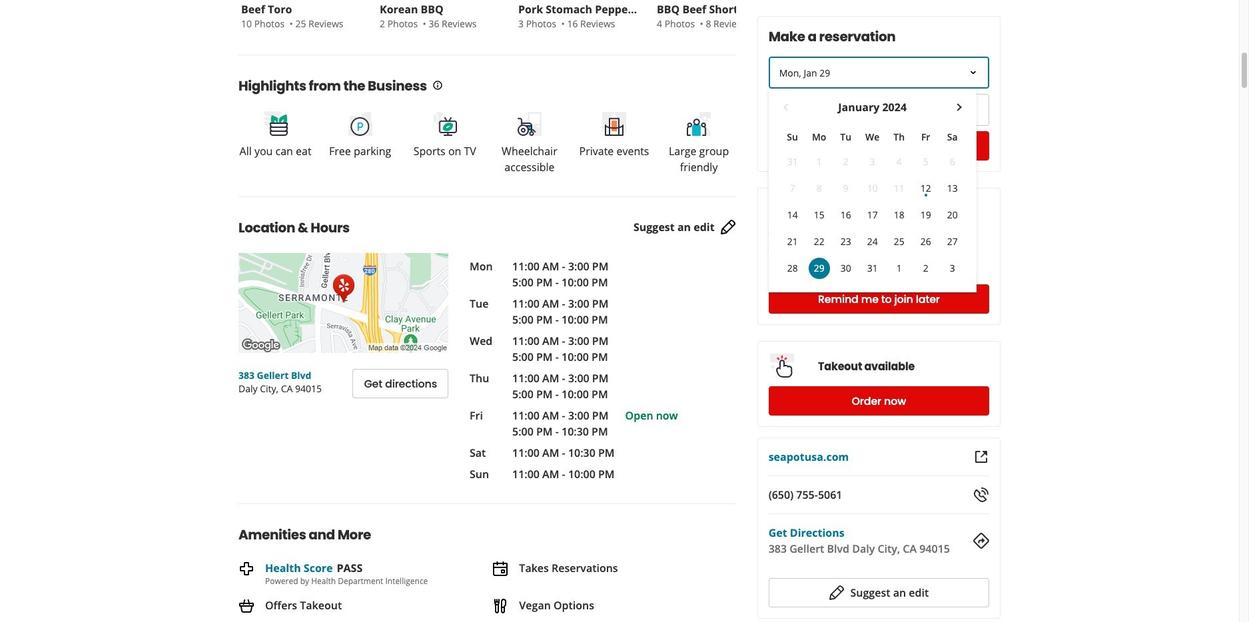 Task type: vqa. For each thing, say whether or not it's contained in the screenshot.
,
no



Task type: describe. For each thing, give the bounding box(es) containing it.
thu jan 4, 2024 cell
[[889, 151, 910, 173]]

mon jan 29, 2024 cell
[[806, 255, 833, 282]]

24 shopping v2 image
[[239, 599, 255, 615]]

mon jan 8, 2024 cell
[[809, 178, 830, 199]]

24 pencil v2 image
[[829, 585, 845, 601]]

map image
[[239, 253, 448, 353]]

fri feb 2, 2024 cell
[[915, 258, 937, 279]]

3 row from the top
[[779, 175, 966, 202]]

fri jan 5, 2024 cell
[[915, 151, 937, 173]]

tue jan 2, 2024 cell
[[835, 151, 857, 173]]

24 phone v2 image
[[973, 487, 989, 503]]

mon jan 1, 2024 cell
[[809, 151, 830, 173]]

Select a date text field
[[769, 57, 989, 89]]

sports_on_tv image
[[432, 110, 458, 137]]

all_you_can_eat image
[[262, 110, 289, 137]]

24 directions v2 image
[[973, 533, 989, 549]]

24 food v2 image
[[493, 599, 509, 615]]

wheelchair_accessible image
[[516, 110, 543, 137]]

private_events image
[[601, 110, 628, 137]]

wed jan 10, 2024 cell
[[862, 178, 883, 199]]

thu feb 1, 2024 cell
[[889, 258, 910, 279]]



Task type: locate. For each thing, give the bounding box(es) containing it.
amenities and more element
[[217, 504, 747, 622]]

2 row from the top
[[779, 149, 966, 175]]

sun jan 7, 2024 cell
[[782, 178, 803, 199]]

24 reservation v2 image
[[493, 561, 509, 577]]

thu jan 11, 2024 cell
[[889, 178, 910, 199]]

24 external link v2 image
[[973, 449, 989, 465]]

24 pencil v2 image
[[720, 219, 736, 235]]

grid
[[779, 99, 966, 282]]

1 row from the top
[[779, 126, 966, 149]]

large_group_friendly image
[[686, 110, 712, 137]]

sat jan 6, 2024 cell
[[942, 151, 963, 173]]

sun dec 31, 2023 cell
[[782, 151, 803, 173]]

24 medical v2 image
[[239, 561, 255, 577]]

row
[[779, 126, 966, 149], [779, 149, 966, 175], [779, 175, 966, 202], [779, 202, 966, 229], [779, 229, 966, 255], [779, 255, 966, 282]]

info icon image
[[432, 80, 443, 91], [432, 80, 443, 91]]

4 row from the top
[[779, 202, 966, 229]]

free_parking image
[[347, 110, 374, 137]]

6 row from the top
[[779, 255, 966, 282]]

5 row from the top
[[779, 229, 966, 255]]

None field
[[770, 95, 875, 125]]

sat feb 3, 2024 cell
[[942, 258, 963, 279]]

tue jan 9, 2024 cell
[[835, 178, 857, 199]]

row group
[[779, 149, 966, 282]]

wed jan 3, 2024 cell
[[862, 151, 883, 173]]

location & hours element
[[217, 197, 757, 482]]



